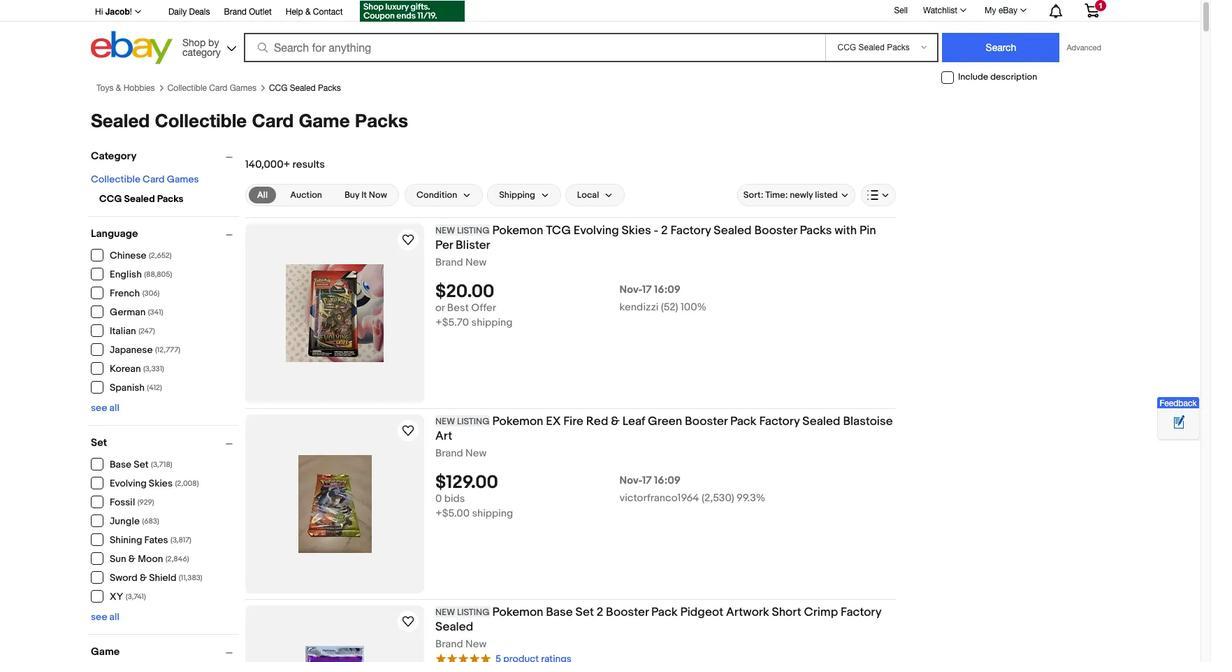 Task type: locate. For each thing, give the bounding box(es) containing it.
pokemon inside 'pokemon ex fire red & leaf green booster pack factory sealed blastoise art'
[[493, 414, 543, 428]]

contact
[[313, 7, 343, 17]]

local
[[577, 189, 599, 201]]

& inside account navigation
[[305, 7, 311, 17]]

2 vertical spatial collectible
[[91, 173, 141, 185]]

0 vertical spatial pokemon
[[493, 224, 543, 238]]

see for set
[[91, 611, 107, 623]]

2 all from the top
[[109, 611, 119, 623]]

& right sun
[[129, 553, 136, 565]]

0 vertical spatial all
[[109, 402, 119, 414]]

2 nov- from the top
[[620, 474, 642, 487]]

1 brand new from the top
[[436, 256, 487, 269]]

collectible card games down 'category' dropdown button
[[91, 173, 199, 185]]

pokemon ex fire red & leaf green booster pack factory sealed blastoise art
[[436, 414, 893, 443]]

card down category
[[209, 83, 227, 93]]

include description
[[958, 71, 1038, 83]]

booster
[[755, 224, 797, 238], [685, 414, 728, 428], [606, 605, 649, 619]]

new inside 'pokemon base set 2 booster pack pidgeot artwork short crimp factory sealed' heading
[[436, 607, 455, 618]]

spanish (412)
[[110, 382, 162, 394]]

watch pokemon tcg evolving skies - 2 factory sealed booster packs with pin per blister image
[[400, 231, 417, 248]]

1 see from the top
[[91, 402, 107, 414]]

0 vertical spatial collectible
[[167, 83, 207, 93]]

evolving down local "dropdown button"
[[574, 224, 619, 238]]

ccg sealed packs up the sealed collectible card game packs
[[269, 83, 341, 93]]

0 vertical spatial 16:09
[[654, 283, 681, 296]]

booster inside pokemon base set 2 booster pack pidgeot artwork short crimp factory sealed
[[606, 605, 649, 619]]

listing inside pokemon tcg evolving skies - 2 factory sealed booster packs with pin per blister heading
[[457, 225, 490, 236]]

korean
[[110, 363, 141, 375]]

evolving
[[574, 224, 619, 238], [110, 478, 147, 490]]

1 16:09 from the top
[[654, 283, 681, 296]]

nov-17 16:09 or best offer
[[436, 283, 681, 315]]

1 vertical spatial 17
[[642, 474, 652, 487]]

1 vertical spatial nov-
[[620, 474, 642, 487]]

evolving up fossil (929)
[[110, 478, 147, 490]]

2 inside pokemon base set 2 booster pack pidgeot artwork short crimp factory sealed
[[597, 605, 603, 619]]

collectible card games link
[[167, 83, 257, 93], [91, 173, 199, 185]]

see all button down xy
[[91, 611, 119, 623]]

language button
[[91, 227, 239, 240]]

main content containing $20.00
[[245, 143, 896, 662]]

listing for $20.00
[[457, 225, 490, 236]]

& for contact
[[305, 7, 311, 17]]

0 vertical spatial set
[[91, 436, 107, 449]]

time:
[[766, 189, 788, 201]]

2 vertical spatial pokemon
[[493, 605, 543, 619]]

new listing inside pokemon tcg evolving skies - 2 factory sealed booster packs with pin per blister heading
[[436, 225, 490, 236]]

0 horizontal spatial ccg
[[99, 193, 122, 205]]

now
[[369, 189, 387, 201]]

2 horizontal spatial set
[[576, 605, 594, 619]]

17
[[642, 283, 652, 296], [642, 474, 652, 487]]

2 pokemon from the top
[[493, 414, 543, 428]]

tcg
[[546, 224, 571, 238]]

0 horizontal spatial base
[[110, 459, 132, 471]]

& for moon
[[129, 553, 136, 565]]

2
[[661, 224, 668, 238], [597, 605, 603, 619]]

0 vertical spatial see all button
[[91, 402, 119, 414]]

0 vertical spatial evolving
[[574, 224, 619, 238]]

nov- inside nov-17 16:09 0 bids
[[620, 474, 642, 487]]

pokemon tcg evolving skies - 2 factory sealed booster packs with pin per blister image
[[286, 264, 384, 362]]

account navigation
[[87, 0, 1110, 24]]

skies down '(3,718)'
[[149, 478, 173, 490]]

1 vertical spatial listing
[[457, 416, 490, 427]]

new listing up blister
[[436, 225, 490, 236]]

sealed inside pokemon base set 2 booster pack pidgeot artwork short crimp factory sealed
[[436, 620, 473, 634]]

2 vertical spatial card
[[143, 173, 165, 185]]

game down ccg sealed packs link
[[299, 110, 350, 131]]

0 vertical spatial card
[[209, 83, 227, 93]]

0 vertical spatial shipping
[[472, 316, 513, 329]]

listing
[[457, 225, 490, 236], [457, 416, 490, 427], [457, 607, 490, 618]]

1 horizontal spatial ccg sealed packs
[[269, 83, 341, 93]]

games
[[230, 83, 257, 93], [167, 173, 199, 185]]

shipping right "+$5.00" at left
[[472, 507, 513, 520]]

japanese (12,777)
[[110, 344, 180, 356]]

1 horizontal spatial booster
[[685, 414, 728, 428]]

3 listing from the top
[[457, 607, 490, 618]]

16:09 inside nov-17 16:09 or best offer
[[654, 283, 681, 296]]

all down spanish
[[109, 402, 119, 414]]

1 horizontal spatial 2
[[661, 224, 668, 238]]

& inside 'pokemon ex fire red & leaf green booster pack factory sealed blastoise art'
[[611, 414, 620, 428]]

listing up blister
[[457, 225, 490, 236]]

chinese
[[110, 250, 147, 262]]

collectible up 'category' dropdown button
[[155, 110, 247, 131]]

2 17 from the top
[[642, 474, 652, 487]]

ccg up the language
[[99, 193, 122, 205]]

help
[[286, 7, 303, 17]]

1 vertical spatial 2
[[597, 605, 603, 619]]

1 vertical spatial base
[[546, 605, 573, 619]]

1 horizontal spatial card
[[209, 83, 227, 93]]

sealed up the sealed collectible card game packs
[[290, 83, 316, 93]]

0 vertical spatial game
[[299, 110, 350, 131]]

2 see all button from the top
[[91, 611, 119, 623]]

factory
[[671, 224, 711, 238], [759, 414, 800, 428], [841, 605, 882, 619]]

shield
[[149, 572, 176, 584]]

0 vertical spatial listing
[[457, 225, 490, 236]]

99.3%
[[737, 491, 766, 505]]

by
[[208, 37, 219, 48]]

booster inside 'pokemon tcg evolving skies - 2 factory sealed booster packs with pin per blister'
[[755, 224, 797, 238]]

1 vertical spatial games
[[167, 173, 199, 185]]

1 horizontal spatial skies
[[622, 224, 651, 238]]

1 horizontal spatial evolving
[[574, 224, 619, 238]]

main content
[[245, 143, 896, 662]]

None submit
[[943, 33, 1060, 62]]

16:09 for $129.00
[[654, 474, 681, 487]]

0 vertical spatial skies
[[622, 224, 651, 238]]

ccg sealed packs up language 'dropdown button'
[[99, 193, 184, 205]]

$20.00
[[436, 281, 495, 303]]

1 vertical spatial new listing
[[436, 416, 490, 427]]

(306)
[[142, 289, 160, 298]]

set inside pokemon base set 2 booster pack pidgeot artwork short crimp factory sealed
[[576, 605, 594, 619]]

nov- up victorfranco1964
[[620, 474, 642, 487]]

17 inside nov-17 16:09 0 bids
[[642, 474, 652, 487]]

2 brand new from the top
[[436, 447, 487, 460]]

16:09
[[654, 283, 681, 296], [654, 474, 681, 487]]

see all for set
[[91, 611, 119, 623]]

0 vertical spatial booster
[[755, 224, 797, 238]]

advanced link
[[1060, 34, 1109, 62]]

2 vertical spatial booster
[[606, 605, 649, 619]]

new inside "pokemon ex fire red & leaf green booster pack factory sealed blastoise art" heading
[[436, 416, 455, 427]]

16:09 up victorfranco1964
[[654, 474, 681, 487]]

card down 'category' dropdown button
[[143, 173, 165, 185]]

1 nov- from the top
[[620, 283, 642, 296]]

nov- for $20.00
[[620, 283, 642, 296]]

collectible card games link down 'category' dropdown button
[[91, 173, 199, 185]]

& right red
[[611, 414, 620, 428]]

skies left -
[[622, 224, 651, 238]]

pokemon tcg evolving skies - 2 factory sealed booster packs with pin per blister
[[436, 224, 876, 252]]

0 horizontal spatial pack
[[652, 605, 678, 619]]

english (88,805)
[[110, 269, 172, 281]]

shop by category button
[[176, 31, 239, 61]]

0 vertical spatial 17
[[642, 283, 652, 296]]

see all button down spanish
[[91, 402, 119, 414]]

2 16:09 from the top
[[654, 474, 681, 487]]

& left 'shield'
[[140, 572, 147, 584]]

(3,331)
[[143, 364, 164, 374]]

$129.00
[[436, 472, 498, 494]]

ccg up the sealed collectible card game packs
[[269, 83, 288, 93]]

all for set
[[109, 611, 119, 623]]

0 horizontal spatial booster
[[606, 605, 649, 619]]

0 vertical spatial brand new
[[436, 256, 487, 269]]

0 horizontal spatial factory
[[671, 224, 711, 238]]

games down 'category' dropdown button
[[167, 173, 199, 185]]

1 vertical spatial see
[[91, 611, 107, 623]]

0 horizontal spatial skies
[[149, 478, 173, 490]]

ccg sealed packs
[[269, 83, 341, 93], [99, 193, 184, 205]]

1 vertical spatial all
[[109, 611, 119, 623]]

0 vertical spatial factory
[[671, 224, 711, 238]]

daily deals link
[[168, 5, 210, 20]]

all
[[109, 402, 119, 414], [109, 611, 119, 623]]

sort: time: newly listed button
[[737, 184, 856, 206]]

2 new listing from the top
[[436, 416, 490, 427]]

sealed up the language
[[124, 193, 155, 205]]

16:09 up the (52)
[[654, 283, 681, 296]]

shop
[[182, 37, 206, 48]]

(341)
[[148, 308, 163, 317]]

french (306)
[[110, 288, 160, 299]]

booster inside 'pokemon ex fire red & leaf green booster pack factory sealed blastoise art'
[[685, 414, 728, 428]]

1 all from the top
[[109, 402, 119, 414]]

2 vertical spatial set
[[576, 605, 594, 619]]

3 new listing from the top
[[436, 607, 490, 618]]

(683)
[[142, 517, 159, 526]]

shipping for $20.00
[[472, 316, 513, 329]]

17 up kendizzi
[[642, 283, 652, 296]]

1 vertical spatial ccg
[[99, 193, 122, 205]]

& right the "toys"
[[116, 83, 121, 93]]

1 vertical spatial game
[[91, 645, 120, 658]]

all down xy
[[109, 611, 119, 623]]

1 vertical spatial pack
[[652, 605, 678, 619]]

1 see all button from the top
[[91, 402, 119, 414]]

1 vertical spatial 16:09
[[654, 474, 681, 487]]

see all button for set
[[91, 611, 119, 623]]

sealed down 'sort:'
[[714, 224, 752, 238]]

brand outlet link
[[224, 5, 272, 20]]

pokemon tcg evolving skies - 2 factory sealed booster packs with pin per blister heading
[[436, 224, 876, 252]]

1 pokemon from the top
[[493, 224, 543, 238]]

game
[[299, 110, 350, 131], [91, 645, 120, 658]]

1 vertical spatial ccg sealed packs
[[99, 193, 184, 205]]

xy (3,741)
[[110, 591, 146, 603]]

daily deals
[[168, 7, 210, 17]]

collectible card games down category
[[167, 83, 257, 93]]

shop by category banner
[[87, 0, 1110, 68]]

nov-
[[620, 283, 642, 296], [620, 474, 642, 487]]

& right help
[[305, 7, 311, 17]]

jungle (683)
[[110, 515, 159, 527]]

0 vertical spatial nov-
[[620, 283, 642, 296]]

sealed inside 'pokemon tcg evolving skies - 2 factory sealed booster packs with pin per blister'
[[714, 224, 752, 238]]

1 horizontal spatial base
[[546, 605, 573, 619]]

0 vertical spatial see
[[91, 402, 107, 414]]

3 pokemon from the top
[[493, 605, 543, 619]]

card
[[209, 83, 227, 93], [252, 110, 294, 131], [143, 173, 165, 185]]

0 vertical spatial 2
[[661, 224, 668, 238]]

0 vertical spatial see all
[[91, 402, 119, 414]]

0 vertical spatial pack
[[730, 414, 757, 428]]

0 vertical spatial collectible card games
[[167, 83, 257, 93]]

collectible down category
[[167, 83, 207, 93]]

advanced
[[1067, 43, 1102, 52]]

games up the sealed collectible card game packs
[[230, 83, 257, 93]]

0 horizontal spatial 2
[[597, 605, 603, 619]]

new listing up art
[[436, 416, 490, 427]]

2 horizontal spatial booster
[[755, 224, 797, 238]]

nov- up kendizzi
[[620, 283, 642, 296]]

1 see all from the top
[[91, 402, 119, 414]]

1 vertical spatial evolving
[[110, 478, 147, 490]]

1 vertical spatial pokemon
[[493, 414, 543, 428]]

results
[[293, 158, 325, 171]]

1 horizontal spatial factory
[[759, 414, 800, 428]]

new listing for $20.00
[[436, 225, 490, 236]]

listing inside 'pokemon base set 2 booster pack pidgeot artwork short crimp factory sealed' heading
[[457, 607, 490, 618]]

sealed left blastoise
[[803, 414, 841, 428]]

watchlist
[[923, 6, 958, 15]]

shipping inside victorfranco1964 (2,530) 99.3% +$5.00 shipping
[[472, 507, 513, 520]]

pack
[[730, 414, 757, 428], [652, 605, 678, 619]]

17 inside nov-17 16:09 or best offer
[[642, 283, 652, 296]]

local button
[[565, 184, 625, 206]]

1 vertical spatial see all button
[[91, 611, 119, 623]]

brand inside account navigation
[[224, 7, 247, 17]]

sword & shield (11,383)
[[110, 572, 203, 584]]

0 vertical spatial games
[[230, 83, 257, 93]]

1 listing from the top
[[457, 225, 490, 236]]

nov- inside nov-17 16:09 or best offer
[[620, 283, 642, 296]]

2 horizontal spatial factory
[[841, 605, 882, 619]]

2 listing from the top
[[457, 416, 490, 427]]

1 vertical spatial brand new
[[436, 447, 487, 460]]

(88,805)
[[144, 270, 172, 279]]

skies
[[622, 224, 651, 238], [149, 478, 173, 490]]

see all down xy
[[91, 611, 119, 623]]

2 vertical spatial new listing
[[436, 607, 490, 618]]

17 up victorfranco1964
[[642, 474, 652, 487]]

listing inside "pokemon ex fire red & leaf green booster pack factory sealed blastoise art" heading
[[457, 416, 490, 427]]

fossil
[[110, 497, 135, 508]]

pokemon inside 'pokemon tcg evolving skies - 2 factory sealed booster packs with pin per blister'
[[493, 224, 543, 238]]

0 vertical spatial ccg
[[269, 83, 288, 93]]

sealed right watch pokemon base set 2 booster pack pidgeot artwork short crimp factory sealed icon
[[436, 620, 473, 634]]

+$5.70
[[436, 316, 469, 329]]

1 17 from the top
[[642, 283, 652, 296]]

listing right watch pokemon base set 2 booster pack pidgeot artwork short crimp factory sealed icon
[[457, 607, 490, 618]]

1 vertical spatial card
[[252, 110, 294, 131]]

2 vertical spatial brand new
[[436, 637, 487, 651]]

per
[[436, 238, 453, 252]]

pokemon for $20.00
[[493, 224, 543, 238]]

2 vertical spatial factory
[[841, 605, 882, 619]]

16:09 inside nov-17 16:09 0 bids
[[654, 474, 681, 487]]

card up 140,000+
[[252, 110, 294, 131]]

1 horizontal spatial pack
[[730, 414, 757, 428]]

collectible down 'category'
[[91, 173, 141, 185]]

all
[[257, 189, 268, 201]]

1 vertical spatial collectible
[[155, 110, 247, 131]]

listing up $129.00
[[457, 416, 490, 427]]

1 vertical spatial set
[[134, 459, 149, 471]]

2 see from the top
[[91, 611, 107, 623]]

pokemon inside pokemon base set 2 booster pack pidgeot artwork short crimp factory sealed
[[493, 605, 543, 619]]

watch pokemon ex fire red & leaf green booster pack factory sealed blastoise art image
[[400, 422, 417, 439]]

new listing right watch pokemon base set 2 booster pack pidgeot artwork short crimp factory sealed icon
[[436, 607, 490, 618]]

new listing inside "pokemon ex fire red & leaf green booster pack factory sealed blastoise art" heading
[[436, 416, 490, 427]]

2 see all from the top
[[91, 611, 119, 623]]

collectible card games link down category
[[167, 83, 257, 93]]

0 vertical spatial new listing
[[436, 225, 490, 236]]

1 new listing from the top
[[436, 225, 490, 236]]

see all down spanish
[[91, 402, 119, 414]]

1 vertical spatial see all
[[91, 611, 119, 623]]

shipping down the offer
[[472, 316, 513, 329]]

!
[[130, 7, 132, 17]]

blister
[[456, 238, 490, 252]]

game down xy
[[91, 645, 120, 658]]

shipping
[[472, 316, 513, 329], [472, 507, 513, 520]]

1 vertical spatial factory
[[759, 414, 800, 428]]

1 vertical spatial shipping
[[472, 507, 513, 520]]

2 vertical spatial listing
[[457, 607, 490, 618]]

shipping inside 'kendizzi (52) 100% +$5.70 shipping'
[[472, 316, 513, 329]]

1 vertical spatial booster
[[685, 414, 728, 428]]

new listing
[[436, 225, 490, 236], [436, 416, 490, 427], [436, 607, 490, 618]]

17 for $129.00
[[642, 474, 652, 487]]

new inside pokemon tcg evolving skies - 2 factory sealed booster packs with pin per blister heading
[[436, 225, 455, 236]]

set button
[[91, 436, 239, 449]]



Task type: vqa. For each thing, say whether or not it's contained in the screenshot.


Task type: describe. For each thing, give the bounding box(es) containing it.
1 link
[[1077, 0, 1108, 20]]

factory inside pokemon base set 2 booster pack pidgeot artwork short crimp factory sealed
[[841, 605, 882, 619]]

(2,846)
[[166, 555, 189, 564]]

& for hobbies
[[116, 83, 121, 93]]

fates
[[144, 534, 168, 546]]

1 vertical spatial collectible card games link
[[91, 173, 199, 185]]

pin
[[860, 224, 876, 238]]

brand for pokemon tcg evolving skies - 2 factory sealed booster packs with pin per blister
[[436, 256, 463, 269]]

offer
[[471, 301, 496, 315]]

0 horizontal spatial card
[[143, 173, 165, 185]]

italian (247)
[[110, 325, 155, 337]]

shipping
[[499, 189, 535, 201]]

buy it now
[[345, 189, 387, 201]]

(412)
[[147, 383, 162, 392]]

nov- for $129.00
[[620, 474, 642, 487]]

see for language
[[91, 402, 107, 414]]

0 horizontal spatial ccg sealed packs
[[99, 193, 184, 205]]

sealed down toys & hobbies link
[[91, 110, 150, 131]]

0 horizontal spatial game
[[91, 645, 120, 658]]

art
[[436, 429, 452, 443]]

german
[[110, 306, 146, 318]]

category button
[[91, 150, 239, 163]]

french
[[110, 288, 140, 299]]

jacob
[[105, 6, 130, 17]]

hi
[[95, 7, 103, 17]]

condition button
[[405, 184, 483, 206]]

(3,741)
[[126, 592, 146, 601]]

condition
[[417, 189, 457, 201]]

0 horizontal spatial evolving
[[110, 478, 147, 490]]

it
[[362, 189, 367, 201]]

chinese (2,652)
[[110, 250, 172, 262]]

or
[[436, 301, 445, 315]]

packs inside 'pokemon tcg evolving skies - 2 factory sealed booster packs with pin per blister'
[[800, 224, 832, 238]]

sell
[[894, 5, 908, 15]]

shipping button
[[487, 184, 561, 206]]

brand for pokemon ex fire red & leaf green booster pack factory sealed blastoise art
[[436, 447, 463, 460]]

pack inside pokemon base set 2 booster pack pidgeot artwork short crimp factory sealed
[[652, 605, 678, 619]]

leaf
[[623, 414, 645, 428]]

korean (3,331)
[[110, 363, 164, 375]]

pack inside 'pokemon ex fire red & leaf green booster pack factory sealed blastoise art'
[[730, 414, 757, 428]]

help & contact link
[[286, 5, 343, 20]]

(929)
[[138, 498, 154, 507]]

pidgeot
[[681, 605, 724, 619]]

language
[[91, 227, 138, 240]]

deals
[[189, 7, 210, 17]]

0 vertical spatial base
[[110, 459, 132, 471]]

1 horizontal spatial set
[[134, 459, 149, 471]]

pokemon ex fire red & leaf green booster pack factory sealed blastoise art heading
[[436, 414, 893, 443]]

pokemon ex fire red & leaf green booster pack factory sealed blastoise art image
[[298, 455, 372, 553]]

(3,817)
[[171, 536, 191, 545]]

140,000+ results
[[245, 158, 325, 171]]

(2,530)
[[702, 491, 735, 505]]

3 brand new from the top
[[436, 637, 487, 651]]

bids
[[444, 492, 465, 505]]

0 vertical spatial ccg sealed packs
[[269, 83, 341, 93]]

victorfranco1964 (2,530) 99.3% +$5.00 shipping
[[436, 491, 766, 520]]

factory inside 'pokemon ex fire red & leaf green booster pack factory sealed blastoise art'
[[759, 414, 800, 428]]

2 horizontal spatial card
[[252, 110, 294, 131]]

evolving inside 'pokemon tcg evolving skies - 2 factory sealed booster packs with pin per blister'
[[574, 224, 619, 238]]

short
[[772, 605, 802, 619]]

base inside pokemon base set 2 booster pack pidgeot artwork short crimp factory sealed
[[546, 605, 573, 619]]

best
[[447, 301, 469, 315]]

sun
[[110, 553, 126, 565]]

brand new for $20.00
[[436, 256, 487, 269]]

crimp
[[804, 605, 838, 619]]

1 horizontal spatial games
[[230, 83, 257, 93]]

shipping for $129.00
[[472, 507, 513, 520]]

all for language
[[109, 402, 119, 414]]

1 horizontal spatial ccg
[[269, 83, 288, 93]]

(52)
[[661, 301, 679, 314]]

0
[[436, 492, 442, 505]]

jungle
[[110, 515, 140, 527]]

ex
[[546, 414, 561, 428]]

shining
[[110, 534, 142, 546]]

sealed inside 'pokemon ex fire red & leaf green booster pack factory sealed blastoise art'
[[803, 414, 841, 428]]

italian
[[110, 325, 136, 337]]

(3,718)
[[151, 460, 172, 469]]

Search for anything text field
[[246, 34, 823, 61]]

feedback
[[1160, 399, 1197, 408]]

get the coupon image
[[360, 1, 465, 22]]

see all for language
[[91, 402, 119, 414]]

pokemon for $129.00
[[493, 414, 543, 428]]

listing for $129.00
[[457, 416, 490, 427]]

new listing inside 'pokemon base set 2 booster pack pidgeot artwork short crimp factory sealed' heading
[[436, 607, 490, 618]]

outlet
[[249, 7, 272, 17]]

1
[[1099, 1, 1103, 10]]

pokemon base set 2 booster pack pidgeot artwork short crimp factory sealed image
[[305, 646, 364, 662]]

1 vertical spatial skies
[[149, 478, 173, 490]]

new listing for $129.00
[[436, 416, 490, 427]]

brand for pokemon base set 2 booster pack pidgeot artwork short crimp factory sealed
[[436, 637, 463, 651]]

(12,777)
[[155, 346, 180, 355]]

kendizzi
[[620, 301, 659, 314]]

moon
[[138, 553, 163, 565]]

100%
[[681, 301, 707, 314]]

fossil (929)
[[110, 497, 154, 508]]

listing options selector. list view selected. image
[[868, 189, 890, 201]]

All selected text field
[[257, 189, 268, 201]]

& for shield
[[140, 572, 147, 584]]

2 inside 'pokemon tcg evolving skies - 2 factory sealed booster packs with pin per blister'
[[661, 224, 668, 238]]

my ebay link
[[977, 2, 1033, 19]]

sealed collectible card game packs
[[91, 110, 408, 131]]

xy
[[110, 591, 123, 603]]

0 vertical spatial collectible card games link
[[167, 83, 257, 93]]

category
[[91, 150, 137, 163]]

none submit inside shop by category banner
[[943, 33, 1060, 62]]

16:09 for $20.00
[[654, 283, 681, 296]]

0 horizontal spatial games
[[167, 173, 199, 185]]

nov-17 16:09 0 bids
[[436, 474, 681, 505]]

(11,383)
[[179, 574, 203, 583]]

-
[[654, 224, 659, 238]]

see all button for language
[[91, 402, 119, 414]]

toys & hobbies link
[[96, 83, 155, 93]]

english
[[110, 269, 142, 281]]

auction
[[290, 189, 322, 201]]

pokemon base set 2 booster pack pidgeot artwork short crimp factory sealed heading
[[436, 605, 882, 634]]

sell link
[[888, 5, 914, 15]]

green
[[648, 414, 682, 428]]

sort: time: newly listed
[[744, 189, 838, 201]]

all link
[[249, 187, 276, 203]]

factory inside 'pokemon tcg evolving skies - 2 factory sealed booster packs with pin per blister'
[[671, 224, 711, 238]]

pokemon base set 2 booster pack pidgeot artwork short crimp factory sealed
[[436, 605, 882, 634]]

hi jacob !
[[95, 6, 132, 17]]

(247)
[[139, 327, 155, 336]]

daily
[[168, 7, 187, 17]]

with
[[835, 224, 857, 238]]

17 for $20.00
[[642, 283, 652, 296]]

watch pokemon base set 2 booster pack pidgeot artwork short crimp factory sealed image
[[400, 613, 417, 630]]

buy
[[345, 189, 360, 201]]

japanese
[[110, 344, 153, 356]]

toys & hobbies
[[96, 83, 155, 93]]

skies inside 'pokemon tcg evolving skies - 2 factory sealed booster packs with pin per blister'
[[622, 224, 651, 238]]

0 horizontal spatial set
[[91, 436, 107, 449]]

brand new for $129.00
[[436, 447, 487, 460]]

1 horizontal spatial game
[[299, 110, 350, 131]]

1 vertical spatial collectible card games
[[91, 173, 199, 185]]



